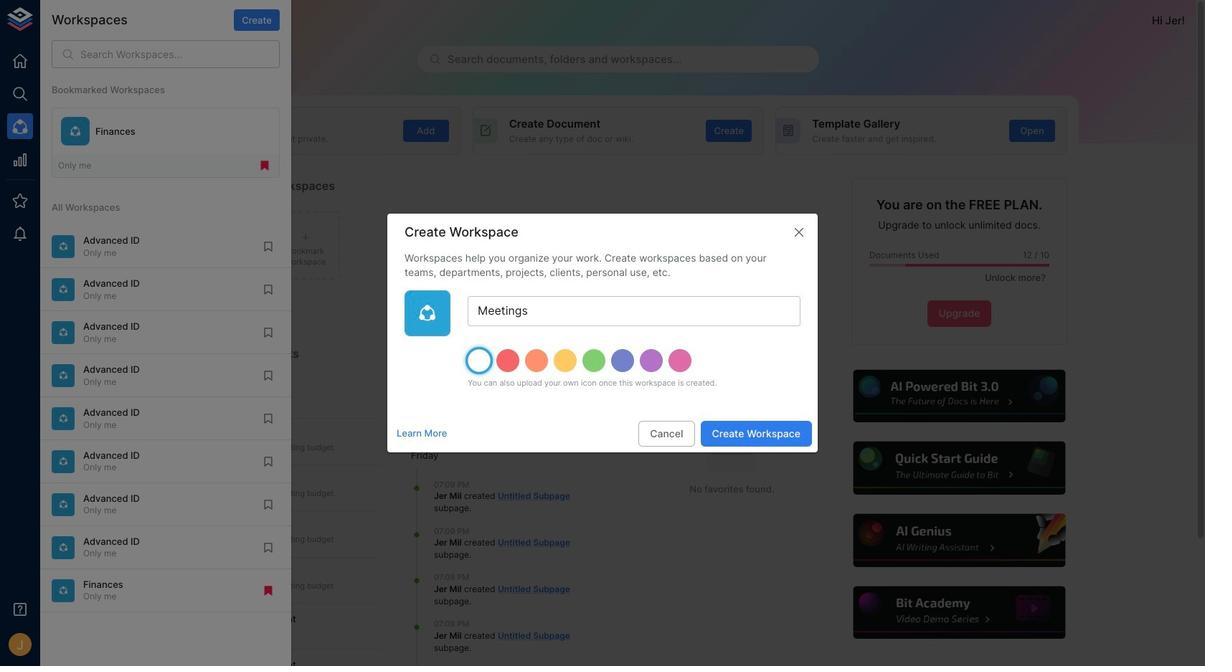 Task type: locate. For each thing, give the bounding box(es) containing it.
2 help image from the top
[[851, 440, 1067, 497]]

4 help image from the top
[[851, 585, 1067, 642]]

2 bookmark image from the top
[[262, 455, 275, 468]]

3 help image from the top
[[851, 512, 1067, 569]]

dialog
[[387, 214, 818, 453]]

bookmark image
[[262, 240, 275, 253], [262, 283, 275, 296], [262, 326, 275, 339], [262, 369, 275, 382]]

4 bookmark image from the top
[[262, 369, 275, 382]]

bookmark image
[[262, 412, 275, 425], [262, 455, 275, 468], [262, 498, 275, 511], [262, 541, 275, 554]]

remove bookmark image
[[262, 584, 275, 597]]

help image
[[851, 368, 1067, 425], [851, 440, 1067, 497], [851, 512, 1067, 569], [851, 585, 1067, 642]]



Task type: describe. For each thing, give the bounding box(es) containing it.
1 bookmark image from the top
[[262, 412, 275, 425]]

1 bookmark image from the top
[[262, 240, 275, 253]]

remove bookmark image
[[258, 159, 271, 172]]

1 help image from the top
[[851, 368, 1067, 425]]

3 bookmark image from the top
[[262, 498, 275, 511]]

2 bookmark image from the top
[[262, 283, 275, 296]]

Search Workspaces... text field
[[80, 40, 280, 68]]

Marketing Team, Project X, Personal, etc. text field
[[468, 296, 801, 326]]

4 bookmark image from the top
[[262, 541, 275, 554]]

3 bookmark image from the top
[[262, 326, 275, 339]]



